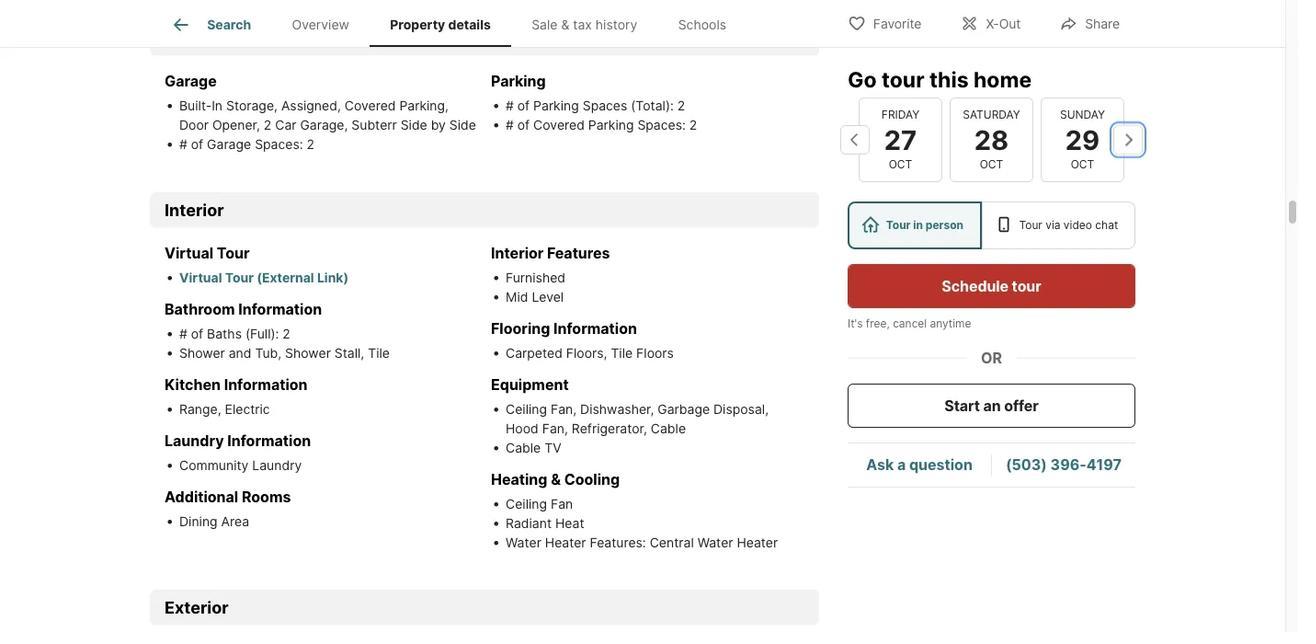 Task type: describe. For each thing, give the bounding box(es) containing it.
go tour this home
[[848, 66, 1032, 92]]

flooring
[[491, 320, 550, 338]]

tour in person
[[887, 218, 964, 232]]

0 vertical spatial fan,
[[551, 402, 577, 418]]

link)
[[317, 271, 349, 286]]

this
[[930, 66, 969, 92]]

person
[[926, 218, 964, 232]]

subterr
[[352, 118, 397, 134]]

property details
[[390, 17, 491, 32]]

friday
[[882, 108, 920, 121]]

tour for go
[[882, 66, 925, 92]]

saturday
[[963, 108, 1021, 121]]

interior features furnished mid level
[[491, 245, 610, 306]]

spaces: inside garage built-in storage, assigned, covered parking, door opener, 2 car garage, subterr side by side # of garage spaces: 2
[[255, 137, 303, 153]]

parking up built-
[[165, 28, 226, 48]]

disposal,
[[714, 402, 769, 418]]

tv
[[545, 441, 562, 456]]

assigned,
[[281, 99, 341, 114]]

1 shower from the left
[[179, 346, 225, 362]]

1 vertical spatial laundry
[[252, 458, 302, 474]]

covered inside the parking # of parking spaces (total): 2 # of covered parking spaces: 2
[[534, 118, 585, 134]]

spaces: inside the parking # of parking spaces (total): 2 # of covered parking spaces: 2
[[638, 118, 686, 134]]

door
[[179, 118, 209, 134]]

community
[[179, 458, 249, 474]]

heating
[[491, 471, 548, 489]]

tour for schedule
[[1013, 277, 1042, 295]]

out
[[1000, 16, 1021, 32]]

kitchen information range, electric
[[165, 376, 308, 418]]

schedule tour button
[[848, 264, 1136, 308]]

bathroom
[[165, 301, 235, 319]]

schedule
[[942, 277, 1009, 295]]

garage,
[[300, 118, 348, 134]]

built-
[[179, 99, 212, 114]]

overview tab
[[272, 3, 370, 47]]

schools
[[679, 17, 727, 32]]

overview
[[292, 17, 350, 32]]

tile inside flooring information carpeted floors, tile floors
[[611, 346, 633, 362]]

4197
[[1087, 456, 1122, 474]]

furnished
[[506, 271, 566, 286]]

start an offer button
[[848, 384, 1136, 428]]

2 water from the left
[[698, 536, 734, 551]]

baths
[[207, 327, 242, 342]]

electric
[[225, 402, 270, 418]]

of left spaces
[[518, 99, 530, 114]]

floors,
[[566, 346, 608, 362]]

oct for 28
[[980, 158, 1004, 171]]

0 vertical spatial garage
[[165, 73, 217, 91]]

cooling
[[565, 471, 620, 489]]

dining
[[179, 514, 218, 530]]

tour inside option
[[1020, 218, 1043, 232]]

sale & tax history tab
[[512, 3, 658, 47]]

friday 27 oct
[[882, 108, 920, 171]]

parking # of parking spaces (total): 2 # of covered parking spaces: 2
[[491, 73, 698, 134]]

# right by
[[506, 118, 514, 134]]

by
[[431, 118, 446, 134]]

additional rooms dining area
[[165, 489, 291, 530]]

previous image
[[841, 125, 870, 154]]

additional
[[165, 489, 238, 507]]

kitchen
[[165, 376, 221, 394]]

0 horizontal spatial laundry
[[165, 433, 224, 450]]

start
[[945, 397, 981, 414]]

(full):
[[246, 327, 279, 342]]

2 side from the left
[[450, 118, 476, 134]]

area
[[221, 514, 249, 530]]

29
[[1066, 124, 1100, 156]]

flooring information carpeted floors, tile floors
[[491, 320, 674, 362]]

equipment
[[491, 376, 569, 394]]

garage built-in storage, assigned, covered parking, door opener, 2 car garage, subterr side by side # of garage spaces: 2
[[165, 73, 476, 153]]

& for heating
[[551, 471, 561, 489]]

tour left (external
[[225, 271, 254, 286]]

information for bathroom
[[239, 301, 322, 319]]

go
[[848, 66, 877, 92]]

favorite
[[874, 16, 922, 32]]

property details tab
[[370, 3, 512, 47]]

anytime
[[931, 317, 972, 330]]

heat
[[556, 516, 585, 532]]

hood
[[506, 421, 539, 437]]

share button
[[1044, 4, 1136, 42]]

tour inside "option"
[[887, 218, 911, 232]]

parking left spaces
[[534, 99, 579, 114]]

question
[[910, 456, 973, 474]]

an
[[984, 397, 1001, 414]]

x-out
[[987, 16, 1021, 32]]

features:
[[590, 536, 646, 551]]

it's
[[848, 317, 863, 330]]

free,
[[866, 317, 890, 330]]

home
[[974, 66, 1032, 92]]

ask
[[867, 456, 894, 474]]

and
[[229, 346, 252, 362]]

tub,
[[255, 346, 282, 362]]

ceiling inside equipment ceiling fan, dishwasher, garbage disposal, hood fan, refrigerator, cable cable tv
[[506, 402, 547, 418]]

(503) 396-4197
[[1006, 456, 1122, 474]]

information for kitchen
[[224, 376, 308, 394]]

# inside garage built-in storage, assigned, covered parking, door opener, 2 car garage, subterr side by side # of garage spaces: 2
[[179, 137, 188, 153]]

dishwasher,
[[581, 402, 654, 418]]

tile inside bathroom information # of baths (full): 2 shower and tub, shower stall, tile
[[368, 346, 390, 362]]

virtual tour (external link) link
[[179, 271, 349, 286]]

ask a question
[[867, 456, 973, 474]]

tab list containing search
[[150, 0, 762, 47]]

saturday 28 oct
[[963, 108, 1021, 171]]

history
[[596, 17, 638, 32]]

2 inside bathroom information # of baths (full): 2 shower and tub, shower stall, tile
[[283, 327, 291, 342]]

& for sale
[[562, 17, 570, 32]]

exterior
[[165, 598, 229, 618]]

396-
[[1051, 456, 1087, 474]]

0 horizontal spatial cable
[[506, 441, 541, 456]]

sale & tax history
[[532, 17, 638, 32]]

video
[[1064, 218, 1093, 232]]

schools tab
[[658, 3, 747, 47]]

0 vertical spatial virtual
[[165, 245, 214, 263]]

interior for interior features furnished mid level
[[491, 245, 544, 263]]

floors
[[637, 346, 674, 362]]



Task type: vqa. For each thing, say whether or not it's contained in the screenshot.
N to the right
no



Task type: locate. For each thing, give the bounding box(es) containing it.
spaces
[[583, 99, 628, 114]]

heater down heat
[[545, 536, 587, 551]]

level
[[532, 290, 564, 306]]

information down electric
[[228, 433, 311, 450]]

rooms
[[242, 489, 291, 507]]

via
[[1046, 218, 1061, 232]]

0 horizontal spatial spaces:
[[255, 137, 303, 153]]

None button
[[859, 97, 943, 182], [950, 97, 1034, 182], [1041, 97, 1125, 182], [859, 97, 943, 182], [950, 97, 1034, 182], [1041, 97, 1125, 182]]

next image
[[1114, 125, 1144, 154]]

in
[[914, 218, 924, 232]]

1 horizontal spatial heater
[[737, 536, 778, 551]]

1 horizontal spatial tour
[[1013, 277, 1042, 295]]

side down parking,
[[401, 118, 428, 134]]

start an offer
[[945, 397, 1039, 414]]

opener,
[[212, 118, 260, 134]]

water down radiant
[[506, 536, 542, 551]]

# down bathroom
[[179, 327, 188, 342]]

ceiling inside heating & cooling ceiling fan radiant heat water heater features: central water heater
[[506, 497, 547, 513]]

0 vertical spatial ceiling
[[506, 402, 547, 418]]

0 horizontal spatial tile
[[368, 346, 390, 362]]

0 horizontal spatial side
[[401, 118, 428, 134]]

1 horizontal spatial water
[[698, 536, 734, 551]]

1 vertical spatial spaces:
[[255, 137, 303, 153]]

of inside bathroom information # of baths (full): 2 shower and tub, shower stall, tile
[[191, 327, 203, 342]]

ceiling up the hood
[[506, 402, 547, 418]]

1 vertical spatial tour
[[1013, 277, 1042, 295]]

0 horizontal spatial covered
[[345, 99, 396, 114]]

information inside flooring information carpeted floors, tile floors
[[554, 320, 637, 338]]

1 horizontal spatial cable
[[651, 421, 686, 437]]

0 vertical spatial cable
[[651, 421, 686, 437]]

information up (full):
[[239, 301, 322, 319]]

1 vertical spatial virtual
[[179, 271, 222, 286]]

2 heater from the left
[[737, 536, 778, 551]]

laundry
[[165, 433, 224, 450], [252, 458, 302, 474]]

parking down spaces
[[589, 118, 634, 134]]

garage
[[165, 73, 217, 91], [207, 137, 251, 153]]

ceiling
[[506, 402, 547, 418], [506, 497, 547, 513]]

radiant
[[506, 516, 552, 532]]

tour via video chat option
[[982, 201, 1136, 249]]

1 ceiling from the top
[[506, 402, 547, 418]]

parking down sale
[[491, 73, 546, 91]]

tour up the virtual tour (external link) link
[[217, 245, 250, 263]]

0 vertical spatial covered
[[345, 99, 396, 114]]

refrigerator,
[[572, 421, 648, 437]]

sunday 29 oct
[[1061, 108, 1106, 171]]

oct down 28
[[980, 158, 1004, 171]]

1 vertical spatial ceiling
[[506, 497, 547, 513]]

1 vertical spatial garage
[[207, 137, 251, 153]]

1 horizontal spatial interior
[[491, 245, 544, 263]]

0 vertical spatial &
[[562, 17, 570, 32]]

schedule tour
[[942, 277, 1042, 295]]

0 horizontal spatial shower
[[179, 346, 225, 362]]

tour left "in"
[[887, 218, 911, 232]]

x-out button
[[945, 4, 1037, 42]]

stall,
[[335, 346, 365, 362]]

interior inside interior features furnished mid level
[[491, 245, 544, 263]]

tab list
[[150, 0, 762, 47]]

of right by
[[518, 118, 530, 134]]

0 horizontal spatial water
[[506, 536, 542, 551]]

garbage
[[658, 402, 710, 418]]

oct for 29
[[1071, 158, 1095, 171]]

tour via video chat
[[1020, 218, 1119, 232]]

central
[[650, 536, 694, 551]]

equipment ceiling fan, dishwasher, garbage disposal, hood fan, refrigerator, cable cable tv
[[491, 376, 769, 456]]

carpeted
[[506, 346, 563, 362]]

ceiling up radiant
[[506, 497, 547, 513]]

covered
[[345, 99, 396, 114], [534, 118, 585, 134]]

of inside garage built-in storage, assigned, covered parking, door opener, 2 car garage, subterr side by side # of garage spaces: 2
[[191, 137, 203, 153]]

cable down garbage
[[651, 421, 686, 437]]

car
[[275, 118, 297, 134]]

0 horizontal spatial tour
[[882, 66, 925, 92]]

1 water from the left
[[506, 536, 542, 551]]

tile right stall,
[[368, 346, 390, 362]]

tour inside button
[[1013, 277, 1042, 295]]

3 oct from the left
[[1071, 158, 1095, 171]]

tax
[[573, 17, 592, 32]]

1 horizontal spatial side
[[450, 118, 476, 134]]

information inside bathroom information # of baths (full): 2 shower and tub, shower stall, tile
[[239, 301, 322, 319]]

fan
[[551, 497, 573, 513]]

oct down 29
[[1071, 158, 1095, 171]]

of
[[518, 99, 530, 114], [518, 118, 530, 134], [191, 137, 203, 153], [191, 327, 203, 342]]

cancel
[[893, 317, 927, 330]]

0 horizontal spatial interior
[[165, 200, 224, 220]]

sale
[[532, 17, 558, 32]]

0 horizontal spatial &
[[551, 471, 561, 489]]

spaces: down the car
[[255, 137, 303, 153]]

tile left the "floors"
[[611, 346, 633, 362]]

& inside heating & cooling ceiling fan radiant heat water heater features: central water heater
[[551, 471, 561, 489]]

0 horizontal spatial heater
[[545, 536, 587, 551]]

1 horizontal spatial oct
[[980, 158, 1004, 171]]

sunday
[[1061, 108, 1106, 121]]

tour
[[882, 66, 925, 92], [1013, 277, 1042, 295]]

mid
[[506, 290, 528, 306]]

# down door
[[179, 137, 188, 153]]

information up electric
[[224, 376, 308, 394]]

& left tax on the left of the page
[[562, 17, 570, 32]]

2 horizontal spatial oct
[[1071, 158, 1095, 171]]

a
[[898, 456, 906, 474]]

28
[[975, 124, 1009, 156]]

search link
[[170, 14, 251, 36]]

shower down the baths
[[179, 346, 225, 362]]

interior up virtual tour virtual tour (external link)
[[165, 200, 224, 220]]

1 vertical spatial cable
[[506, 441, 541, 456]]

information
[[239, 301, 322, 319], [554, 320, 637, 338], [224, 376, 308, 394], [228, 433, 311, 450]]

0 vertical spatial laundry
[[165, 433, 224, 450]]

0 vertical spatial tour
[[882, 66, 925, 92]]

1 horizontal spatial spaces:
[[638, 118, 686, 134]]

virtual tour virtual tour (external link)
[[165, 245, 349, 286]]

1 horizontal spatial &
[[562, 17, 570, 32]]

garage down opener,
[[207, 137, 251, 153]]

covered down spaces
[[534, 118, 585, 134]]

property
[[390, 17, 446, 32]]

1 horizontal spatial tile
[[611, 346, 633, 362]]

tour in person option
[[848, 201, 982, 249]]

# inside bathroom information # of baths (full): 2 shower and tub, shower stall, tile
[[179, 327, 188, 342]]

water right central
[[698, 536, 734, 551]]

features
[[547, 245, 610, 263]]

bathroom information # of baths (full): 2 shower and tub, shower stall, tile
[[165, 301, 390, 362]]

garage up built-
[[165, 73, 217, 91]]

2 ceiling from the top
[[506, 497, 547, 513]]

1 horizontal spatial laundry
[[252, 458, 302, 474]]

covered inside garage built-in storage, assigned, covered parking, door opener, 2 car garage, subterr side by side # of garage spaces: 2
[[345, 99, 396, 114]]

1 horizontal spatial covered
[[534, 118, 585, 134]]

side
[[401, 118, 428, 134], [450, 118, 476, 134]]

cable
[[651, 421, 686, 437], [506, 441, 541, 456]]

offer
[[1005, 397, 1039, 414]]

heating & cooling ceiling fan radiant heat water heater features: central water heater
[[491, 471, 778, 551]]

& inside tab
[[562, 17, 570, 32]]

1 horizontal spatial shower
[[285, 346, 331, 362]]

tour right schedule
[[1013, 277, 1042, 295]]

1 heater from the left
[[545, 536, 587, 551]]

list box
[[848, 201, 1136, 249]]

information up floors,
[[554, 320, 637, 338]]

0 vertical spatial interior
[[165, 200, 224, 220]]

covered up subterr
[[345, 99, 396, 114]]

2 tile from the left
[[611, 346, 633, 362]]

it's free, cancel anytime
[[848, 317, 972, 330]]

information inside kitchen information range, electric
[[224, 376, 308, 394]]

or
[[982, 349, 1003, 367]]

of down bathroom
[[191, 327, 203, 342]]

oct inside sunday 29 oct
[[1071, 158, 1095, 171]]

information for flooring
[[554, 320, 637, 338]]

1 side from the left
[[401, 118, 428, 134]]

shower right tub, on the left bottom of page
[[285, 346, 331, 362]]

0 vertical spatial spaces:
[[638, 118, 686, 134]]

heater right central
[[737, 536, 778, 551]]

2 shower from the left
[[285, 346, 331, 362]]

side right by
[[450, 118, 476, 134]]

water
[[506, 536, 542, 551], [698, 536, 734, 551]]

laundry information community laundry
[[165, 433, 311, 474]]

1 tile from the left
[[368, 346, 390, 362]]

tour left via
[[1020, 218, 1043, 232]]

tour up friday
[[882, 66, 925, 92]]

heater
[[545, 536, 587, 551], [737, 536, 778, 551]]

tile
[[368, 346, 390, 362], [611, 346, 633, 362]]

1 vertical spatial fan,
[[542, 421, 568, 437]]

(external
[[257, 271, 314, 286]]

oct
[[889, 158, 913, 171], [980, 158, 1004, 171], [1071, 158, 1095, 171]]

share
[[1086, 16, 1121, 32]]

fan,
[[551, 402, 577, 418], [542, 421, 568, 437]]

& up 'fan'
[[551, 471, 561, 489]]

information for laundry
[[228, 433, 311, 450]]

chat
[[1096, 218, 1119, 232]]

2 oct from the left
[[980, 158, 1004, 171]]

laundry up community
[[165, 433, 224, 450]]

laundry up rooms
[[252, 458, 302, 474]]

(503) 396-4197 link
[[1006, 456, 1122, 474]]

0 horizontal spatial oct
[[889, 158, 913, 171]]

# right parking,
[[506, 99, 514, 114]]

interior for interior
[[165, 200, 224, 220]]

parking,
[[400, 99, 449, 114]]

1 vertical spatial &
[[551, 471, 561, 489]]

(503)
[[1006, 456, 1048, 474]]

cable down the hood
[[506, 441, 541, 456]]

oct inside friday 27 oct
[[889, 158, 913, 171]]

oct down 27
[[889, 158, 913, 171]]

list box containing tour in person
[[848, 201, 1136, 249]]

of down door
[[191, 137, 203, 153]]

oct for 27
[[889, 158, 913, 171]]

information inside laundry information community laundry
[[228, 433, 311, 450]]

ask a question link
[[867, 456, 973, 474]]

1 oct from the left
[[889, 158, 913, 171]]

interior
[[165, 200, 224, 220], [491, 245, 544, 263]]

1 vertical spatial covered
[[534, 118, 585, 134]]

favorite button
[[832, 4, 938, 42]]

in
[[212, 99, 223, 114]]

1 vertical spatial interior
[[491, 245, 544, 263]]

spaces: down (total):
[[638, 118, 686, 134]]

interior up furnished at the left top
[[491, 245, 544, 263]]

oct inside saturday 28 oct
[[980, 158, 1004, 171]]



